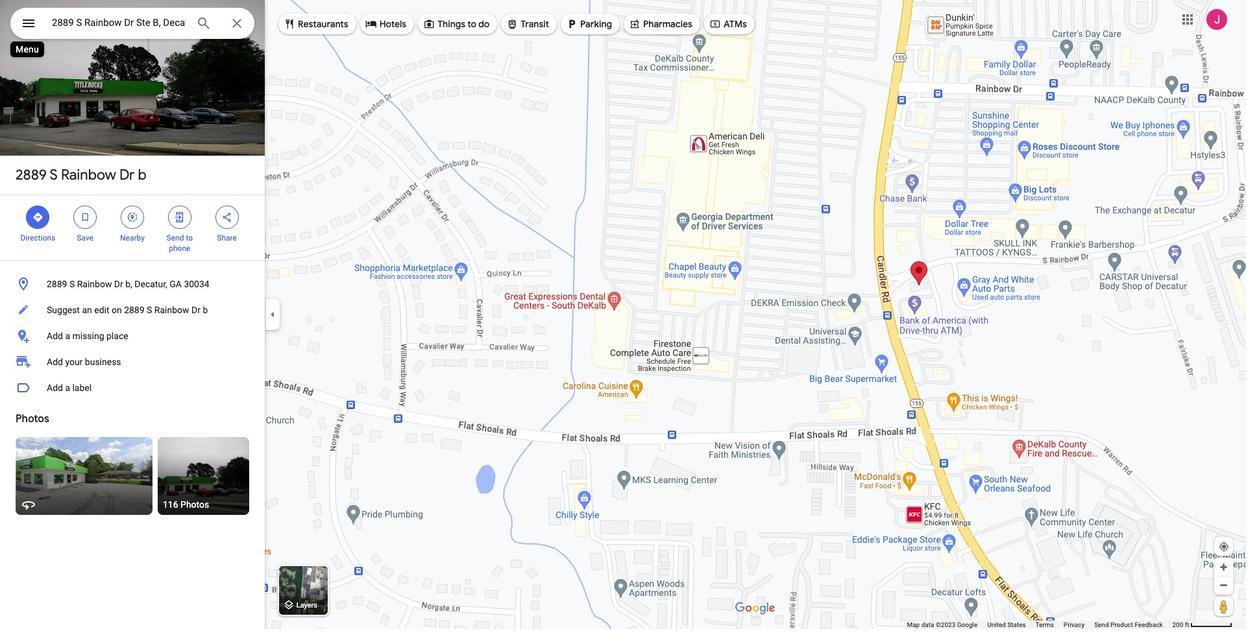 Task type: vqa. For each thing, say whether or not it's contained in the screenshot.
options
no



Task type: locate. For each thing, give the bounding box(es) containing it.
united
[[988, 622, 1006, 629]]

show your location image
[[1219, 541, 1230, 553]]

layers
[[297, 602, 317, 611]]

a
[[65, 331, 70, 342], [65, 383, 70, 393]]

2 vertical spatial 2889
[[124, 305, 145, 316]]

2 vertical spatial rainbow
[[154, 305, 189, 316]]

s
[[50, 166, 58, 184], [69, 279, 75, 290], [147, 305, 152, 316]]

1 vertical spatial send
[[1095, 622, 1109, 629]]

rainbow
[[61, 166, 116, 184], [77, 279, 112, 290], [154, 305, 189, 316]]

to left the do
[[468, 18, 477, 30]]

footer
[[907, 621, 1173, 630]]

2 add from the top
[[47, 357, 63, 367]]

send inside button
[[1095, 622, 1109, 629]]

1 horizontal spatial send
[[1095, 622, 1109, 629]]

rainbow down ga in the top left of the page
[[154, 305, 189, 316]]

 restaurants
[[284, 17, 348, 31]]

 atms
[[710, 17, 747, 31]]

s down decatur,
[[147, 305, 152, 316]]

send up phone
[[167, 234, 184, 243]]

to
[[468, 18, 477, 30], [186, 234, 193, 243]]

1 a from the top
[[65, 331, 70, 342]]

dr for b
[[119, 166, 135, 184]]

s for 2889 s rainbow dr b, decatur, ga 30034
[[69, 279, 75, 290]]

collapse side panel image
[[266, 308, 280, 322]]

0 vertical spatial b
[[138, 166, 146, 184]]

2889 inside button
[[47, 279, 67, 290]]

1 add from the top
[[47, 331, 63, 342]]

add down suggest at the left
[[47, 331, 63, 342]]

s up suggest at the left
[[69, 279, 75, 290]]

1 horizontal spatial photos
[[181, 500, 209, 510]]

phone
[[169, 244, 190, 253]]

rainbow inside "2889 s rainbow dr b, decatur, ga 30034" button
[[77, 279, 112, 290]]

to up phone
[[186, 234, 193, 243]]

add left your
[[47, 357, 63, 367]]

1 vertical spatial add
[[47, 357, 63, 367]]

rainbow up 
[[61, 166, 116, 184]]

terms button
[[1036, 621, 1054, 630]]


[[710, 17, 721, 31]]

1 vertical spatial s
[[69, 279, 75, 290]]

rainbow inside suggest an edit on 2889 s rainbow dr b button
[[154, 305, 189, 316]]

photos right 116
[[181, 500, 209, 510]]

0 vertical spatial s
[[50, 166, 58, 184]]

place
[[106, 331, 128, 342]]

photos
[[16, 413, 49, 426], [181, 500, 209, 510]]

0 vertical spatial dr
[[119, 166, 135, 184]]

an
[[82, 305, 92, 316]]

2889 right on
[[124, 305, 145, 316]]

do
[[479, 18, 490, 30]]

add left label
[[47, 383, 63, 393]]

1 vertical spatial rainbow
[[77, 279, 112, 290]]

200 ft button
[[1173, 622, 1233, 629]]

3 add from the top
[[47, 383, 63, 393]]

1 vertical spatial photos
[[181, 500, 209, 510]]

b,
[[125, 279, 132, 290]]

2889
[[16, 166, 47, 184], [47, 279, 67, 290], [124, 305, 145, 316]]

0 vertical spatial 2889
[[16, 166, 47, 184]]

parking
[[580, 18, 612, 30]]

a for label
[[65, 383, 70, 393]]

2 horizontal spatial s
[[147, 305, 152, 316]]

0 horizontal spatial send
[[167, 234, 184, 243]]

116 photos
[[163, 500, 209, 510]]


[[629, 17, 641, 31]]

share
[[217, 234, 237, 243]]

s up directions
[[50, 166, 58, 184]]

dr down 30034
[[192, 305, 201, 316]]

0 horizontal spatial s
[[50, 166, 58, 184]]

show street view coverage image
[[1215, 597, 1234, 617]]

restaurants
[[298, 18, 348, 30]]

s inside button
[[69, 279, 75, 290]]

dr for b,
[[114, 279, 123, 290]]

add a label button
[[0, 375, 265, 401]]

photos down add a label on the bottom left of page
[[16, 413, 49, 426]]

2 a from the top
[[65, 383, 70, 393]]

a left label
[[65, 383, 70, 393]]

2 vertical spatial add
[[47, 383, 63, 393]]

add for add your business
[[47, 357, 63, 367]]

add for add a missing place
[[47, 331, 63, 342]]

b
[[138, 166, 146, 184], [203, 305, 208, 316]]

pharmacies
[[643, 18, 693, 30]]

0 horizontal spatial b
[[138, 166, 146, 184]]

ga
[[170, 279, 182, 290]]

2889 up suggest at the left
[[47, 279, 67, 290]]

1 horizontal spatial to
[[468, 18, 477, 30]]

dr left b,
[[114, 279, 123, 290]]

1 vertical spatial 2889
[[47, 279, 67, 290]]

add
[[47, 331, 63, 342], [47, 357, 63, 367], [47, 383, 63, 393]]

google
[[957, 622, 978, 629]]

 hotels
[[365, 17, 407, 31]]


[[365, 17, 377, 31]]

0 vertical spatial send
[[167, 234, 184, 243]]

add a missing place
[[47, 331, 128, 342]]

1 horizontal spatial s
[[69, 279, 75, 290]]

send left product
[[1095, 622, 1109, 629]]

0 horizontal spatial photos
[[16, 413, 49, 426]]

a left missing
[[65, 331, 70, 342]]


[[423, 17, 435, 31]]

b down 30034
[[203, 305, 208, 316]]

send for send to phone
[[167, 234, 184, 243]]

0 vertical spatial rainbow
[[61, 166, 116, 184]]

1 horizontal spatial b
[[203, 305, 208, 316]]

2 vertical spatial s
[[147, 305, 152, 316]]

rainbow up edit
[[77, 279, 112, 290]]

0 vertical spatial a
[[65, 331, 70, 342]]

states
[[1008, 622, 1026, 629]]

0 vertical spatial photos
[[16, 413, 49, 426]]

dr inside "2889 s rainbow dr b, decatur, ga 30034" button
[[114, 279, 123, 290]]

send
[[167, 234, 184, 243], [1095, 622, 1109, 629]]

directions
[[20, 234, 55, 243]]

2889 s rainbow dr b, decatur, ga 30034 button
[[0, 271, 265, 297]]

0 vertical spatial add
[[47, 331, 63, 342]]

footer containing map data ©2023 google
[[907, 621, 1173, 630]]

None field
[[52, 15, 186, 31]]

send inside send to phone
[[167, 234, 184, 243]]

1 vertical spatial b
[[203, 305, 208, 316]]

1 vertical spatial a
[[65, 383, 70, 393]]

dr up 
[[119, 166, 135, 184]]

2 vertical spatial dr
[[192, 305, 201, 316]]

dr
[[119, 166, 135, 184], [114, 279, 123, 290], [192, 305, 201, 316]]

a inside the add a label button
[[65, 383, 70, 393]]

save
[[77, 234, 94, 243]]

on
[[112, 305, 122, 316]]

your
[[65, 357, 83, 367]]

30034
[[184, 279, 210, 290]]

s inside button
[[147, 305, 152, 316]]

send product feedback
[[1095, 622, 1163, 629]]

2889 s rainbow dr b main content
[[0, 0, 265, 630]]

0 vertical spatial to
[[468, 18, 477, 30]]

ft
[[1185, 622, 1190, 629]]

2889 up 
[[16, 166, 47, 184]]

1 vertical spatial dr
[[114, 279, 123, 290]]

add a missing place button
[[0, 323, 265, 349]]

add your business
[[47, 357, 121, 367]]

privacy
[[1064, 622, 1085, 629]]

1 vertical spatial to
[[186, 234, 193, 243]]

google maps element
[[0, 0, 1247, 630]]

0 horizontal spatial to
[[186, 234, 193, 243]]

200 ft
[[1173, 622, 1190, 629]]

b up 
[[138, 166, 146, 184]]

actions for 2889 s rainbow dr b region
[[0, 195, 265, 260]]

 button
[[10, 8, 47, 42]]

a inside the "add a missing place" button
[[65, 331, 70, 342]]



Task type: describe. For each thing, give the bounding box(es) containing it.
suggest an edit on 2889 s rainbow dr b
[[47, 305, 208, 316]]

product
[[1111, 622, 1134, 629]]


[[566, 17, 578, 31]]

terms
[[1036, 622, 1054, 629]]

map
[[907, 622, 920, 629]]

rainbow for b,
[[77, 279, 112, 290]]

2889 S Rainbow Dr Ste B, Decatur, GA 30034 field
[[10, 8, 255, 39]]


[[32, 210, 44, 225]]

hotels
[[380, 18, 407, 30]]

a for missing
[[65, 331, 70, 342]]

things
[[438, 18, 466, 30]]

atms
[[724, 18, 747, 30]]

send for send product feedback
[[1095, 622, 1109, 629]]

missing
[[72, 331, 104, 342]]

privacy button
[[1064, 621, 1085, 630]]

map data ©2023 google
[[907, 622, 978, 629]]

to inside  things to do
[[468, 18, 477, 30]]

data
[[922, 622, 935, 629]]

zoom in image
[[1219, 563, 1229, 573]]

edit
[[94, 305, 109, 316]]

nearby
[[120, 234, 145, 243]]

2889 inside button
[[124, 305, 145, 316]]

add a label
[[47, 383, 92, 393]]

footer inside google maps element
[[907, 621, 1173, 630]]

2889 s rainbow dr b, decatur, ga 30034
[[47, 279, 210, 290]]

2889 for 2889 s rainbow dr b
[[16, 166, 47, 184]]

feedback
[[1135, 622, 1163, 629]]

2889 for 2889 s rainbow dr b, decatur, ga 30034
[[47, 279, 67, 290]]

to inside send to phone
[[186, 234, 193, 243]]

none field inside 2889 s rainbow dr ste b, decatur, ga 30034 field
[[52, 15, 186, 31]]

united states
[[988, 622, 1026, 629]]

116
[[163, 500, 178, 510]]

label
[[72, 383, 92, 393]]


[[174, 210, 186, 225]]

 transit
[[507, 17, 549, 31]]


[[284, 17, 295, 31]]

 parking
[[566, 17, 612, 31]]

zoom out image
[[1219, 581, 1229, 591]]

add for add a label
[[47, 383, 63, 393]]

 pharmacies
[[629, 17, 693, 31]]

decatur,
[[135, 279, 167, 290]]

photos inside button
[[181, 500, 209, 510]]

b inside button
[[203, 305, 208, 316]]

google account: james peterson  
(james.peterson1902@gmail.com) image
[[1207, 9, 1228, 30]]


[[221, 210, 233, 225]]


[[127, 210, 138, 225]]

s for 2889 s rainbow dr b
[[50, 166, 58, 184]]


[[21, 14, 36, 32]]

 things to do
[[423, 17, 490, 31]]

200
[[1173, 622, 1184, 629]]

suggest an edit on 2889 s rainbow dr b button
[[0, 297, 265, 323]]

send product feedback button
[[1095, 621, 1163, 630]]

 search field
[[10, 8, 255, 42]]

dr inside suggest an edit on 2889 s rainbow dr b button
[[192, 305, 201, 316]]

2889 s rainbow dr b
[[16, 166, 146, 184]]

©2023
[[936, 622, 956, 629]]

rainbow for b
[[61, 166, 116, 184]]

suggest
[[47, 305, 80, 316]]


[[79, 210, 91, 225]]

send to phone
[[167, 234, 193, 253]]


[[507, 17, 518, 31]]

add your business link
[[0, 349, 265, 375]]

transit
[[521, 18, 549, 30]]

business
[[85, 357, 121, 367]]

united states button
[[988, 621, 1026, 630]]

116 photos button
[[158, 438, 249, 516]]



